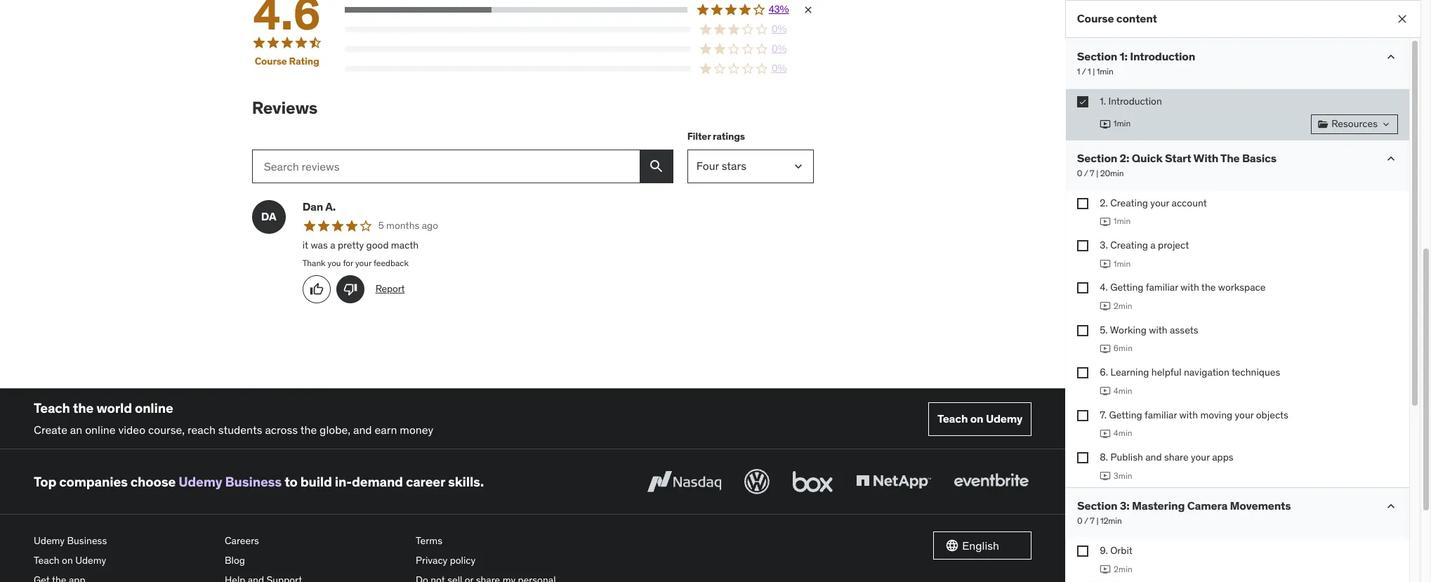 Task type: locate. For each thing, give the bounding box(es) containing it.
teach for the
[[34, 400, 70, 417]]

1 horizontal spatial 1
[[1088, 66, 1091, 77]]

business left to
[[225, 473, 282, 490]]

0 vertical spatial /
[[1082, 66, 1086, 77]]

english
[[962, 539, 999, 553]]

careers link
[[225, 532, 405, 551]]

2 section from the top
[[1078, 151, 1118, 165]]

2 2min from the top
[[1114, 564, 1133, 574]]

0 vertical spatial on
[[970, 412, 984, 426]]

1 vertical spatial 4min
[[1114, 428, 1133, 438]]

7 left 20min
[[1090, 168, 1095, 178]]

2 4min from the top
[[1114, 428, 1133, 438]]

0 vertical spatial and
[[353, 423, 372, 437]]

a.
[[325, 199, 336, 213]]

thank you for your feedback
[[302, 258, 409, 269]]

0 horizontal spatial course
[[255, 55, 287, 68]]

familiar down helpful on the right of page
[[1145, 408, 1177, 421]]

2 a from the left
[[1151, 239, 1156, 251]]

with up assets at the right of page
[[1181, 281, 1199, 294]]

creating for your
[[1110, 196, 1148, 209]]

1 horizontal spatial a
[[1151, 239, 1156, 251]]

small image
[[1384, 50, 1398, 64], [1384, 151, 1398, 165], [1384, 500, 1398, 514], [946, 539, 960, 553]]

project
[[1158, 239, 1189, 251]]

0 horizontal spatial on
[[62, 554, 73, 567]]

introduction right 1:
[[1131, 49, 1196, 63]]

0 vertical spatial familiar
[[1146, 281, 1178, 294]]

1 vertical spatial getting
[[1109, 408, 1142, 421]]

1 vertical spatial section
[[1078, 151, 1118, 165]]

1 0 from the top
[[1078, 168, 1083, 178]]

1 horizontal spatial and
[[1146, 451, 1162, 463]]

reach
[[187, 423, 216, 437]]

2min for getting
[[1114, 301, 1133, 311]]

1 horizontal spatial course
[[1078, 12, 1115, 26]]

feedback
[[374, 258, 409, 269]]

0% button
[[345, 22, 814, 36], [345, 42, 814, 56], [345, 62, 814, 76]]

2 vertical spatial /
[[1085, 516, 1089, 526]]

1 vertical spatial 2min
[[1114, 564, 1133, 574]]

3 0% from the top
[[772, 62, 787, 74]]

introduction right "1."
[[1109, 95, 1162, 107]]

0 vertical spatial course
[[1078, 12, 1115, 26]]

1 vertical spatial familiar
[[1145, 408, 1177, 421]]

a left project
[[1151, 239, 1156, 251]]

1 vertical spatial 0% button
[[345, 42, 814, 56]]

the left globe,
[[300, 423, 317, 437]]

8.
[[1100, 451, 1108, 463]]

1 vertical spatial course
[[255, 55, 287, 68]]

section 2: quick start with the basics 0 / 7 | 20min
[[1078, 151, 1277, 178]]

course left the rating
[[255, 55, 287, 68]]

business down 'companies'
[[67, 535, 107, 547]]

in-
[[335, 473, 352, 490]]

1 a from the left
[[330, 239, 335, 251]]

4min
[[1114, 385, 1133, 396], [1114, 428, 1133, 438]]

creating right "3." in the top right of the page
[[1111, 239, 1148, 251]]

| inside section 3: mastering camera movements 0 / 7 | 12min
[[1097, 516, 1099, 526]]

blog link
[[225, 551, 405, 571]]

0 horizontal spatial 1
[[1078, 66, 1081, 77]]

small image for section 1: introduction
[[1384, 50, 1398, 64]]

4.
[[1100, 281, 1108, 294]]

1min right play creating a project image
[[1114, 258, 1131, 269]]

introduction inside section 1: introduction 1 / 1 | 1min
[[1131, 49, 1196, 63]]

creating for a
[[1111, 239, 1148, 251]]

0 horizontal spatial business
[[67, 535, 107, 547]]

0 vertical spatial 7
[[1090, 168, 1095, 178]]

2 0 from the top
[[1078, 516, 1083, 526]]

1min for play creating a project image
[[1114, 258, 1131, 269]]

1 creating from the top
[[1110, 196, 1148, 209]]

section
[[1078, 49, 1118, 63], [1078, 151, 1118, 165], [1078, 499, 1118, 513]]

/ down section 1: introduction dropdown button
[[1082, 66, 1086, 77]]

familiar down project
[[1146, 281, 1178, 294]]

5. working with assets
[[1100, 324, 1199, 336]]

1 vertical spatial on
[[62, 554, 73, 567]]

xsmall image left 2.
[[1078, 198, 1089, 209]]

business
[[225, 473, 282, 490], [67, 535, 107, 547]]

introduction
[[1131, 49, 1196, 63], [1109, 95, 1162, 107]]

4min for getting
[[1114, 428, 1133, 438]]

udemy business teach on udemy
[[34, 535, 107, 567]]

2 vertical spatial with
[[1180, 408, 1198, 421]]

7. getting familiar with moving your objects
[[1100, 408, 1289, 421]]

1 vertical spatial 0
[[1078, 516, 1083, 526]]

8. publish and share your apps
[[1100, 451, 1234, 463]]

1 vertical spatial 0%
[[772, 42, 787, 55]]

1 vertical spatial and
[[1146, 451, 1162, 463]]

start
[[1165, 151, 1192, 165]]

with
[[1194, 151, 1219, 165]]

dan
[[302, 199, 323, 213]]

companies
[[59, 473, 128, 490]]

/ inside section 1: introduction 1 / 1 | 1min
[[1082, 66, 1086, 77]]

2min
[[1114, 301, 1133, 311], [1114, 564, 1133, 574]]

teach inside teach the world online create an online video course, reach students across the globe, and earn money
[[34, 400, 70, 417]]

xsmall image inside 43% button
[[803, 4, 814, 15]]

submit search image
[[648, 158, 665, 175]]

2 vertical spatial the
[[300, 423, 317, 437]]

with for the
[[1181, 281, 1199, 294]]

1 vertical spatial introduction
[[1109, 95, 1162, 107]]

2 horizontal spatial the
[[1202, 281, 1216, 294]]

1 vertical spatial business
[[67, 535, 107, 547]]

0 vertical spatial 2min
[[1114, 301, 1133, 311]]

ratings
[[713, 130, 745, 143]]

1min for play creating your account icon
[[1114, 216, 1131, 226]]

xsmall image right the resources
[[1381, 118, 1392, 130]]

and left earn
[[353, 423, 372, 437]]

online right an at the left of the page
[[85, 423, 116, 437]]

1 vertical spatial 7
[[1090, 516, 1095, 526]]

0 vertical spatial 4min
[[1114, 385, 1133, 396]]

rating
[[289, 55, 319, 68]]

course content
[[1078, 12, 1158, 26]]

orbit
[[1110, 545, 1133, 557]]

the left workspace
[[1202, 281, 1216, 294]]

careers blog
[[225, 535, 259, 567]]

and inside teach the world online create an online video course, reach students across the globe, and earn money
[[353, 423, 372, 437]]

1 vertical spatial online
[[85, 423, 116, 437]]

xsmall image right 43%
[[803, 4, 814, 15]]

creating right 2.
[[1110, 196, 1148, 209]]

0 left "12min"
[[1078, 516, 1083, 526]]

familiar for the
[[1146, 281, 1178, 294]]

xsmall image left 9.
[[1078, 546, 1089, 557]]

course rating
[[255, 55, 319, 68]]

1 section from the top
[[1078, 49, 1118, 63]]

1 2min from the top
[[1114, 301, 1133, 311]]

undo mark as unhelpful image
[[343, 282, 357, 297]]

0 horizontal spatial and
[[353, 423, 372, 437]]

xsmall image for 9.
[[1078, 546, 1089, 557]]

section up 20min
[[1078, 151, 1118, 165]]

course
[[1078, 12, 1115, 26], [255, 55, 287, 68]]

1 vertical spatial creating
[[1111, 239, 1148, 251]]

section inside section 3: mastering camera movements 0 / 7 | 12min
[[1078, 499, 1118, 513]]

udemy business link down choose
[[34, 532, 214, 551]]

1 vertical spatial teach on udemy link
[[34, 551, 214, 571]]

1 4min from the top
[[1114, 385, 1133, 396]]

/ inside section 3: mastering camera movements 0 / 7 | 12min
[[1085, 516, 1089, 526]]

0 horizontal spatial the
[[73, 400, 94, 417]]

1 1 from the left
[[1078, 66, 1081, 77]]

2 7 from the top
[[1090, 516, 1095, 526]]

0 horizontal spatial a
[[330, 239, 335, 251]]

it
[[302, 239, 308, 251]]

20min
[[1101, 168, 1124, 178]]

1
[[1078, 66, 1081, 77], [1088, 66, 1091, 77]]

4min right play getting familiar with moving your objects image
[[1114, 428, 1133, 438]]

course inside sidebar element
[[1078, 12, 1115, 26]]

xsmall image left 4.
[[1078, 283, 1089, 294]]

you
[[328, 258, 341, 269]]

teach for on
[[938, 412, 968, 426]]

learning
[[1111, 366, 1149, 379]]

online up course,
[[135, 400, 173, 417]]

small image inside english button
[[946, 539, 960, 553]]

0 vertical spatial online
[[135, 400, 173, 417]]

a right was
[[330, 239, 335, 251]]

0 horizontal spatial teach on udemy link
[[34, 551, 214, 571]]

0 vertical spatial creating
[[1110, 196, 1148, 209]]

0 vertical spatial the
[[1202, 281, 1216, 294]]

getting right 4.
[[1111, 281, 1144, 294]]

2 creating from the top
[[1111, 239, 1148, 251]]

1:
[[1120, 49, 1128, 63]]

0 inside section 3: mastering camera movements 0 / 7 | 12min
[[1078, 516, 1083, 526]]

it was a pretty good macth
[[302, 239, 419, 251]]

0 vertical spatial teach on udemy link
[[928, 402, 1032, 436]]

/ inside section 2: quick start with the basics 0 / 7 | 20min
[[1085, 168, 1089, 178]]

money
[[400, 423, 433, 437]]

1min right play creating your account icon
[[1114, 216, 1131, 226]]

0 horizontal spatial online
[[85, 423, 116, 437]]

7 left "12min"
[[1090, 516, 1095, 526]]

section inside section 1: introduction 1 / 1 | 1min
[[1078, 49, 1118, 63]]

with left assets at the right of page
[[1149, 324, 1168, 336]]

publish
[[1111, 451, 1143, 463]]

0 vertical spatial getting
[[1111, 281, 1144, 294]]

with left moving
[[1180, 408, 1198, 421]]

the up an at the left of the page
[[73, 400, 94, 417]]

1 horizontal spatial online
[[135, 400, 173, 417]]

play publish and share your apps image
[[1100, 470, 1111, 482]]

section up "12min"
[[1078, 499, 1118, 513]]

pretty
[[338, 239, 364, 251]]

1min right play introduction image
[[1114, 118, 1131, 129]]

xsmall image
[[1078, 96, 1089, 107], [1318, 118, 1329, 130], [1381, 118, 1392, 130], [1078, 198, 1089, 209], [1078, 240, 1089, 251], [1078, 452, 1089, 463]]

2 vertical spatial 0%
[[772, 62, 787, 74]]

da
[[261, 209, 276, 223]]

familiar
[[1146, 281, 1178, 294], [1145, 408, 1177, 421]]

0 left 20min
[[1078, 168, 1083, 178]]

| left 20min
[[1097, 168, 1099, 178]]

0 vertical spatial udemy business link
[[178, 473, 282, 490]]

section inside section 2: quick start with the basics 0 / 7 | 20min
[[1078, 151, 1118, 165]]

0 vertical spatial with
[[1181, 281, 1199, 294]]

xsmall image left "3." in the top right of the page
[[1078, 240, 1089, 251]]

build
[[300, 473, 332, 490]]

xsmall image left the '7.' at the bottom right of the page
[[1078, 410, 1089, 421]]

| inside section 1: introduction 1 / 1 | 1min
[[1093, 66, 1095, 77]]

xsmall image
[[803, 4, 814, 15], [1078, 283, 1089, 294], [1078, 325, 1089, 336], [1078, 367, 1089, 379], [1078, 410, 1089, 421], [1078, 546, 1089, 557]]

4min for learning
[[1114, 385, 1133, 396]]

7
[[1090, 168, 1095, 178], [1090, 516, 1095, 526]]

1min up "1."
[[1097, 66, 1114, 77]]

0 vertical spatial introduction
[[1131, 49, 1196, 63]]

0 vertical spatial 0%
[[772, 22, 787, 35]]

demand
[[352, 473, 403, 490]]

macth
[[391, 239, 419, 251]]

1min inside section 1: introduction 1 / 1 | 1min
[[1097, 66, 1114, 77]]

0 vertical spatial |
[[1093, 66, 1095, 77]]

a for was
[[330, 239, 335, 251]]

account
[[1172, 196, 1207, 209]]

course left the content
[[1078, 12, 1115, 26]]

xsmall image for 2. creating your account
[[1078, 198, 1089, 209]]

1 vertical spatial |
[[1097, 168, 1099, 178]]

0% for 1st '0%' button from the bottom of the page
[[772, 62, 787, 74]]

3 section from the top
[[1078, 499, 1118, 513]]

objects
[[1256, 408, 1289, 421]]

|
[[1093, 66, 1095, 77], [1097, 168, 1099, 178], [1097, 516, 1099, 526]]

an
[[70, 423, 82, 437]]

to
[[285, 473, 298, 490]]

1 horizontal spatial the
[[300, 423, 317, 437]]

xsmall image left 6.
[[1078, 367, 1089, 379]]

section for section 3: mastering camera movements
[[1078, 499, 1118, 513]]

play creating a project image
[[1100, 258, 1111, 270]]

/ left 20min
[[1085, 168, 1089, 178]]

business inside udemy business teach on udemy
[[67, 535, 107, 547]]

1 vertical spatial /
[[1085, 168, 1089, 178]]

0 vertical spatial section
[[1078, 49, 1118, 63]]

| down section 1: introduction dropdown button
[[1093, 66, 1095, 77]]

2min right the "play getting familiar with the workspace" image
[[1114, 301, 1133, 311]]

xsmall image left the resources
[[1318, 118, 1329, 130]]

xsmall image for 5.
[[1078, 325, 1089, 336]]

top
[[34, 473, 56, 490]]

xsmall image left "1."
[[1078, 96, 1089, 107]]

thank
[[302, 258, 326, 269]]

1. introduction
[[1100, 95, 1162, 107]]

1 0% from the top
[[772, 22, 787, 35]]

2 vertical spatial section
[[1078, 499, 1118, 513]]

navigation
[[1184, 366, 1230, 379]]

0 vertical spatial 0% button
[[345, 22, 814, 36]]

teach inside udemy business teach on udemy
[[34, 554, 60, 567]]

udemy
[[986, 412, 1023, 426], [178, 473, 222, 490], [34, 535, 65, 547], [75, 554, 106, 567]]

2 vertical spatial 0% button
[[345, 62, 814, 76]]

| inside section 2: quick start with the basics 0 / 7 | 20min
[[1097, 168, 1099, 178]]

teach
[[34, 400, 70, 417], [938, 412, 968, 426], [34, 554, 60, 567]]

getting right the '7.' at the bottom right of the page
[[1109, 408, 1142, 421]]

2min right play orbit image
[[1114, 564, 1133, 574]]

0% for 3rd '0%' button from the bottom of the page
[[772, 22, 787, 35]]

6. learning helpful navigation techniques
[[1100, 366, 1281, 379]]

3.
[[1100, 239, 1108, 251]]

globe,
[[320, 423, 351, 437]]

filter ratings
[[687, 130, 745, 143]]

2 vertical spatial |
[[1097, 516, 1099, 526]]

1 horizontal spatial business
[[225, 473, 282, 490]]

/ left "12min"
[[1085, 516, 1089, 526]]

xsmall image left 5.
[[1078, 325, 1089, 336]]

4min right play learning helpful navigation techniques image
[[1114, 385, 1133, 396]]

teach the world online create an online video course, reach students across the globe, and earn money
[[34, 400, 433, 437]]

7 inside section 3: mastering camera movements 0 / 7 | 12min
[[1090, 516, 1095, 526]]

online
[[135, 400, 173, 417], [85, 423, 116, 437]]

the
[[1202, 281, 1216, 294], [73, 400, 94, 417], [300, 423, 317, 437]]

1 horizontal spatial on
[[970, 412, 984, 426]]

small image for section 2: quick start with the basics
[[1384, 151, 1398, 165]]

0 vertical spatial 0
[[1078, 168, 1083, 178]]

1 7 from the top
[[1090, 168, 1095, 178]]

udemy business link down students
[[178, 473, 282, 490]]

43%
[[769, 3, 789, 15]]

xsmall image for 8. publish and share your apps
[[1078, 452, 1089, 463]]

career
[[406, 473, 445, 490]]

/
[[1082, 66, 1086, 77], [1085, 168, 1089, 178], [1085, 516, 1089, 526]]

on
[[970, 412, 984, 426], [62, 554, 73, 567]]

dan a.
[[302, 199, 336, 213]]

section left 1:
[[1078, 49, 1118, 63]]

create
[[34, 423, 67, 437]]

with for moving
[[1180, 408, 1198, 421]]

section for section 1: introduction
[[1078, 49, 1118, 63]]

| left "12min"
[[1097, 516, 1099, 526]]

and left share at bottom
[[1146, 451, 1162, 463]]

xsmall image left 8.
[[1078, 452, 1089, 463]]

2 0% from the top
[[772, 42, 787, 55]]



Task type: vqa. For each thing, say whether or not it's contained in the screenshot.
The A in Sidebar element
yes



Task type: describe. For each thing, give the bounding box(es) containing it.
choose
[[131, 473, 176, 490]]

resources
[[1332, 117, 1378, 130]]

and inside sidebar element
[[1146, 451, 1162, 463]]

1.
[[1100, 95, 1106, 107]]

privacy
[[416, 554, 448, 567]]

share
[[1164, 451, 1189, 463]]

play introduction image
[[1100, 118, 1111, 130]]

close course content sidebar image
[[1396, 12, 1410, 26]]

your right moving
[[1235, 408, 1254, 421]]

7 inside section 2: quick start with the basics 0 / 7 | 20min
[[1090, 168, 1095, 178]]

camera
[[1188, 499, 1228, 513]]

earn
[[375, 423, 397, 437]]

movements
[[1230, 499, 1291, 513]]

content
[[1117, 12, 1158, 26]]

report button
[[375, 283, 405, 296]]

play orbit image
[[1100, 564, 1111, 575]]

2:
[[1120, 151, 1130, 165]]

privacy policy link
[[416, 551, 596, 571]]

1 0% button from the top
[[345, 22, 814, 36]]

was
[[311, 239, 328, 251]]

3:
[[1120, 499, 1130, 513]]

working
[[1110, 324, 1147, 336]]

small image for section 3: mastering camera movements
[[1384, 500, 1398, 514]]

43% button
[[345, 3, 814, 17]]

5 months ago
[[378, 219, 438, 232]]

students
[[218, 423, 262, 437]]

1min for play introduction image
[[1114, 118, 1131, 129]]

techniques
[[1232, 366, 1281, 379]]

policy
[[450, 554, 476, 567]]

the inside sidebar element
[[1202, 281, 1216, 294]]

helpful
[[1152, 366, 1182, 379]]

across
[[265, 423, 298, 437]]

xsmall image for 6.
[[1078, 367, 1089, 379]]

your right for
[[355, 258, 372, 269]]

world
[[96, 400, 132, 417]]

9.
[[1100, 545, 1108, 557]]

mastering
[[1132, 499, 1185, 513]]

9. orbit
[[1100, 545, 1133, 557]]

section 3: mastering camera movements 0 / 7 | 12min
[[1078, 499, 1291, 526]]

familiar for moving
[[1145, 408, 1177, 421]]

section 1: introduction button
[[1078, 49, 1196, 63]]

top companies choose udemy business to build in-demand career skills.
[[34, 473, 484, 490]]

play creating your account image
[[1100, 216, 1111, 227]]

2 0% button from the top
[[345, 42, 814, 56]]

section for section 2: quick start with the basics
[[1078, 151, 1118, 165]]

3 0% button from the top
[[345, 62, 814, 76]]

ago
[[422, 219, 438, 232]]

5
[[378, 219, 384, 232]]

english button
[[934, 532, 1032, 560]]

for
[[343, 258, 353, 269]]

2. creating your account
[[1100, 196, 1207, 209]]

1 vertical spatial the
[[73, 400, 94, 417]]

nasdaq image
[[644, 467, 725, 498]]

12min
[[1101, 516, 1122, 526]]

1 vertical spatial with
[[1149, 324, 1168, 336]]

a for creating
[[1151, 239, 1156, 251]]

good
[[366, 239, 389, 251]]

resources button
[[1311, 114, 1398, 134]]

getting for 7.
[[1109, 408, 1142, 421]]

0% for 2nd '0%' button from the top
[[772, 42, 787, 55]]

reviews
[[252, 97, 318, 119]]

your left apps on the right bottom
[[1191, 451, 1210, 463]]

play learning helpful navigation techniques image
[[1100, 386, 1111, 397]]

xsmall image for 1. introduction
[[1078, 96, 1089, 107]]

course for course rating
[[255, 55, 287, 68]]

5.
[[1100, 324, 1108, 336]]

blog
[[225, 554, 245, 567]]

4. getting familiar with the workspace
[[1100, 281, 1266, 294]]

0 vertical spatial business
[[225, 473, 282, 490]]

play getting familiar with the workspace image
[[1100, 301, 1111, 312]]

workspace
[[1218, 281, 1266, 294]]

assets
[[1170, 324, 1199, 336]]

6.
[[1100, 366, 1108, 379]]

xsmall image for 7.
[[1078, 410, 1089, 421]]

volkswagen image
[[742, 467, 773, 498]]

section 1: introduction 1 / 1 | 1min
[[1078, 49, 1196, 77]]

terms privacy policy
[[416, 535, 476, 567]]

6min
[[1114, 343, 1133, 354]]

months
[[386, 219, 420, 232]]

the
[[1221, 151, 1240, 165]]

video
[[118, 423, 145, 437]]

apps
[[1212, 451, 1234, 463]]

mark as helpful image
[[309, 282, 324, 297]]

eventbrite image
[[951, 467, 1032, 498]]

getting for 4.
[[1111, 281, 1144, 294]]

course for course content
[[1078, 12, 1115, 26]]

1 vertical spatial udemy business link
[[34, 532, 214, 551]]

box image
[[790, 467, 837, 498]]

2 1 from the left
[[1088, 66, 1091, 77]]

0 inside section 2: quick start with the basics 0 / 7 | 20min
[[1078, 168, 1083, 178]]

section 3: mastering camera movements button
[[1078, 499, 1291, 513]]

course,
[[148, 423, 185, 437]]

report
[[375, 283, 405, 295]]

xsmall image for 4.
[[1078, 283, 1089, 294]]

netapp image
[[854, 467, 934, 498]]

sidebar element
[[1066, 0, 1421, 582]]

3. creating a project
[[1100, 239, 1189, 251]]

terms link
[[416, 532, 596, 551]]

xsmall image for 3. creating a project
[[1078, 240, 1089, 251]]

2min for orbit
[[1114, 564, 1133, 574]]

3min
[[1114, 470, 1133, 481]]

7.
[[1100, 408, 1107, 421]]

1 horizontal spatial teach on udemy link
[[928, 402, 1032, 436]]

your left account
[[1151, 196, 1170, 209]]

play working with assets image
[[1100, 343, 1111, 354]]

play getting familiar with moving your objects image
[[1100, 428, 1111, 439]]

Search reviews text field
[[252, 149, 640, 183]]

2.
[[1100, 196, 1108, 209]]

on inside udemy business teach on udemy
[[62, 554, 73, 567]]

skills.
[[448, 473, 484, 490]]

terms
[[416, 535, 442, 547]]

section 2: quick start with the basics button
[[1078, 151, 1277, 165]]



